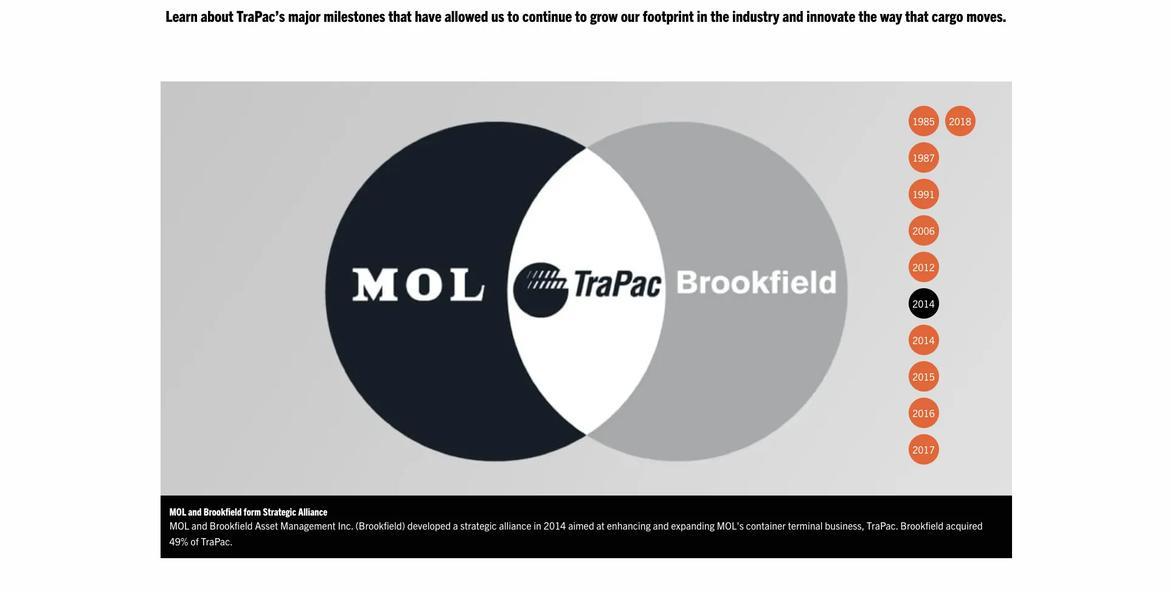 Task type: locate. For each thing, give the bounding box(es) containing it.
2006
[[913, 225, 935, 237]]

brookfield left acquired
[[901, 520, 944, 532]]

1 horizontal spatial the
[[859, 6, 878, 25]]

1 horizontal spatial to
[[575, 6, 587, 25]]

trapac.
[[867, 520, 899, 532], [201, 535, 233, 548]]

industry
[[733, 6, 780, 25]]

49%
[[169, 535, 188, 548]]

and
[[783, 6, 804, 25], [188, 506, 202, 518], [192, 520, 207, 532], [653, 520, 669, 532]]

our
[[621, 6, 640, 25]]

that left "have"
[[389, 6, 412, 25]]

grow
[[590, 6, 618, 25]]

the
[[711, 6, 730, 25], [859, 6, 878, 25]]

0 horizontal spatial in
[[534, 520, 542, 532]]

1 horizontal spatial trapac.
[[867, 520, 899, 532]]

in right "footprint"
[[697, 6, 708, 25]]

moves.
[[967, 6, 1007, 25]]

2014 inside 'mol and brookfield form strategic alliance mol and brookfield asset management inc. (brookfield) developed a strategic alliance in 2014 aimed at enhancing and expanding mol's container terminal business, trapac. brookfield acquired 49% of trapac.'
[[544, 520, 566, 532]]

0 horizontal spatial trapac.
[[201, 535, 233, 548]]

asset
[[255, 520, 278, 532]]

2014 down 2012
[[913, 298, 935, 310]]

brookfield
[[204, 506, 242, 518], [210, 520, 253, 532], [901, 520, 944, 532]]

form
[[244, 506, 261, 518]]

2012
[[913, 261, 935, 273]]

1 vertical spatial mol
[[169, 520, 189, 532]]

(brookfield)
[[356, 520, 405, 532]]

1991
[[913, 188, 935, 200]]

1 horizontal spatial that
[[906, 6, 929, 25]]

2 mol from the top
[[169, 520, 189, 532]]

to left grow on the top of the page
[[575, 6, 587, 25]]

business,
[[825, 520, 865, 532]]

1 vertical spatial trapac.
[[201, 535, 233, 548]]

mol's
[[717, 520, 744, 532]]

0 vertical spatial mol
[[169, 506, 186, 518]]

that right "way"
[[906, 6, 929, 25]]

0 horizontal spatial that
[[389, 6, 412, 25]]

way
[[881, 6, 903, 25]]

2014 left aimed
[[544, 520, 566, 532]]

1 the from the left
[[711, 6, 730, 25]]

trapac. right of
[[201, 535, 233, 548]]

0 horizontal spatial the
[[711, 6, 730, 25]]

in right alliance at left bottom
[[534, 520, 542, 532]]

trapac's
[[237, 6, 285, 25]]

1 vertical spatial 2014
[[913, 334, 935, 347]]

that
[[389, 6, 412, 25], [906, 6, 929, 25]]

2015
[[913, 371, 935, 383]]

2 vertical spatial 2014
[[544, 520, 566, 532]]

2 the from the left
[[859, 6, 878, 25]]

at
[[597, 520, 605, 532]]

the left "way"
[[859, 6, 878, 25]]

0 vertical spatial in
[[697, 6, 708, 25]]

2018
[[950, 115, 972, 127]]

1 mol from the top
[[169, 506, 186, 518]]

mol
[[169, 506, 186, 518], [169, 520, 189, 532]]

2014
[[913, 298, 935, 310], [913, 334, 935, 347], [544, 520, 566, 532]]

about
[[201, 6, 234, 25]]

the left "industry"
[[711, 6, 730, 25]]

trapac. right the business,
[[867, 520, 899, 532]]

1 vertical spatial in
[[534, 520, 542, 532]]

in
[[697, 6, 708, 25], [534, 520, 542, 532]]

to
[[508, 6, 520, 25], [575, 6, 587, 25]]

alliance
[[499, 520, 532, 532]]

2014 up 2015
[[913, 334, 935, 347]]

brookfield down "form"
[[210, 520, 253, 532]]

0 horizontal spatial to
[[508, 6, 520, 25]]

0 vertical spatial trapac.
[[867, 520, 899, 532]]

to right us
[[508, 6, 520, 25]]

enhancing
[[607, 520, 651, 532]]

1985
[[913, 115, 935, 127]]



Task type: describe. For each thing, give the bounding box(es) containing it.
alliance
[[298, 506, 328, 518]]

have
[[415, 6, 442, 25]]

2016
[[913, 407, 935, 420]]

brookfield left "form"
[[204, 506, 242, 518]]

aimed
[[569, 520, 595, 532]]

2017
[[913, 444, 935, 456]]

1 that from the left
[[389, 6, 412, 25]]

management
[[280, 520, 336, 532]]

0 vertical spatial 2014
[[913, 298, 935, 310]]

strategic
[[263, 506, 296, 518]]

acquired
[[946, 520, 983, 532]]

1 horizontal spatial in
[[697, 6, 708, 25]]

innovate
[[807, 6, 856, 25]]

continue
[[523, 6, 572, 25]]

major
[[288, 6, 321, 25]]

learn
[[166, 6, 198, 25]]

strategic
[[461, 520, 497, 532]]

a
[[453, 520, 458, 532]]

of
[[191, 535, 199, 548]]

container
[[746, 520, 786, 532]]

2 that from the left
[[906, 6, 929, 25]]

mol and brookfield form strategic alliance mol and brookfield asset management inc. (brookfield) developed a strategic alliance in 2014 aimed at enhancing and expanding mol's container terminal business, trapac. brookfield acquired 49% of trapac.
[[169, 506, 983, 548]]

us
[[492, 6, 505, 25]]

terminal
[[788, 520, 823, 532]]

allowed
[[445, 6, 488, 25]]

expanding
[[671, 520, 715, 532]]

1987
[[913, 152, 935, 164]]

1 to from the left
[[508, 6, 520, 25]]

developed
[[408, 520, 451, 532]]

footprint
[[643, 6, 694, 25]]

inc.
[[338, 520, 353, 532]]

milestones
[[324, 6, 385, 25]]

learn about trapac's major milestones that have allowed us to continue to grow our footprint in the industry and innovate the way that cargo moves.
[[166, 6, 1007, 25]]

in inside 'mol and brookfield form strategic alliance mol and brookfield asset management inc. (brookfield) developed a strategic alliance in 2014 aimed at enhancing and expanding mol's container terminal business, trapac. brookfield acquired 49% of trapac.'
[[534, 520, 542, 532]]

2 to from the left
[[575, 6, 587, 25]]

cargo
[[932, 6, 964, 25]]

learn about trapac's major milestones that have allowed us to continue to grow our footprint in the industry and innovate the way that cargo moves. main content
[[148, 5, 1173, 574]]



Task type: vqa. For each thing, say whether or not it's contained in the screenshot.
response on the right
no



